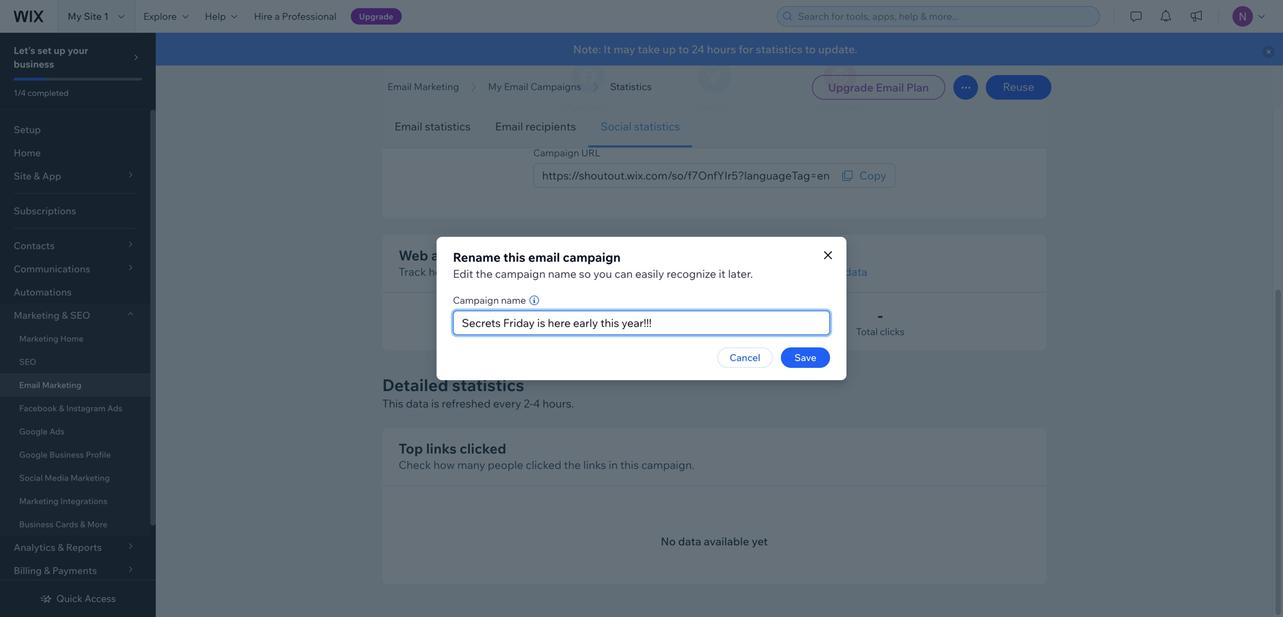 Task type: vqa. For each thing, say whether or not it's contained in the screenshot.
Note: It May Take Up To 24 Hours For Statistics To Update. alert
yes



Task type: describe. For each thing, give the bounding box(es) containing it.
rename
[[453, 250, 501, 265]]

email marketing inside sidebar element
[[19, 380, 81, 391]]

1 horizontal spatial ads
[[107, 404, 122, 414]]

this inside top links clicked check how many people clicked the links in this campaign.
[[621, 459, 639, 472]]

marketing & seo button
[[0, 304, 150, 327]]

access
[[85, 593, 116, 605]]

take
[[638, 42, 660, 56]]

quick
[[56, 593, 82, 605]]

campaign for campaign name
[[453, 295, 499, 307]]

url
[[582, 147, 601, 159]]

email inside button
[[395, 120, 423, 133]]

email recipients button
[[483, 106, 589, 148]]

1 vertical spatial and
[[670, 265, 689, 279]]

statistics inside alert
[[756, 42, 803, 56]]

1 vertical spatial business
[[19, 520, 54, 530]]

reuse link
[[986, 75, 1052, 100]]

how inside web and social statistics track how people engage with this campaign on web and social media. how to read this data
[[429, 265, 450, 279]]

may
[[614, 42, 636, 56]]

automations link
[[0, 281, 150, 304]]

with
[[532, 265, 554, 279]]

professional
[[282, 10, 337, 22]]

no
[[661, 535, 676, 549]]

email statistics
[[395, 120, 471, 133]]

data inside web and social statistics track how people engage with this campaign on web and social media. how to read this data
[[845, 265, 868, 279]]

my for my email campaigns
[[488, 81, 502, 93]]

web and social statistics track how people engage with this campaign on web and social media. how to read this data
[[399, 247, 868, 279]]

seo inside popup button
[[70, 310, 90, 322]]

is
[[431, 397, 439, 411]]

it
[[719, 267, 726, 281]]

email inside button
[[495, 120, 523, 133]]

0 horizontal spatial email marketing link
[[0, 374, 150, 397]]

no data available yet
[[661, 535, 768, 549]]

the inside rename this email campaign edit the campaign name so you can easily recognize it later.
[[476, 267, 493, 281]]

web
[[646, 265, 667, 279]]

business
[[14, 58, 54, 70]]

email
[[528, 250, 560, 265]]

a
[[275, 10, 280, 22]]

google business profile
[[19, 450, 111, 460]]

subscriptions
[[14, 205, 76, 217]]

total for - total views
[[524, 326, 546, 338]]

1 horizontal spatial clicked
[[526, 459, 562, 472]]

social statistics
[[601, 120, 680, 133]]

media
[[45, 473, 69, 484]]

hours.
[[543, 397, 574, 411]]

24
[[692, 42, 705, 56]]

cancel button
[[718, 348, 773, 368]]

my for my site 1
[[68, 10, 82, 22]]

marketing down marketing & seo on the left bottom of the page
[[19, 334, 59, 344]]

top
[[399, 441, 423, 458]]

2 horizontal spatial to
[[805, 42, 816, 56]]

save button
[[781, 348, 830, 368]]

in
[[609, 459, 618, 472]]

rename this email campaign edit the campaign name so you can easily recognize it later.
[[453, 250, 753, 281]]

social statistics button
[[589, 106, 692, 148]]

campaign url
[[533, 147, 601, 159]]

marketing up email statistics
[[414, 81, 459, 93]]

explore
[[143, 10, 177, 22]]

check
[[399, 459, 431, 472]]

web
[[399, 247, 428, 264]]

yet
[[752, 535, 768, 549]]

my email campaigns
[[488, 81, 581, 93]]

how inside top links clicked check how many people clicked the links in this campaign.
[[434, 459, 455, 472]]

cancel
[[730, 352, 761, 364]]

note: it may take up to 24 hours for statistics to update. alert
[[156, 33, 1284, 66]]

my email campaigns link
[[481, 77, 588, 97]]

campaign.
[[642, 459, 695, 472]]

0 vertical spatial business
[[49, 450, 84, 460]]

0 vertical spatial email marketing
[[388, 81, 459, 93]]

hours
[[707, 42, 737, 56]]

google for google ads
[[19, 427, 48, 437]]

automations
[[14, 286, 72, 298]]

facebook & instagram ads link
[[0, 397, 150, 420]]

this left the so
[[556, 265, 575, 279]]

upgrade email plan button
[[812, 75, 946, 100]]

Search for tools, apps, help & more... field
[[794, 7, 1096, 26]]

statistics inside web and social statistics track how people engage with this campaign on web and social media. how to read this data
[[500, 247, 561, 264]]

my site 1
[[68, 10, 109, 22]]

cards
[[55, 520, 78, 530]]

0 vertical spatial links
[[426, 441, 457, 458]]

update.
[[819, 42, 858, 56]]

this
[[382, 397, 404, 411]]

hire a professional link
[[246, 0, 345, 33]]

& for seo
[[62, 310, 68, 322]]

campaigns
[[531, 81, 581, 93]]

seo link
[[0, 351, 150, 374]]

set
[[37, 44, 52, 56]]

help
[[205, 10, 226, 22]]

marketing inside popup button
[[14, 310, 60, 322]]

twitter
[[699, 101, 730, 113]]

0 horizontal spatial ads
[[49, 427, 64, 437]]

Campaign URL field
[[538, 164, 835, 187]]

copy button
[[839, 167, 887, 184]]

0 vertical spatial and
[[431, 247, 456, 264]]

detailed
[[382, 375, 449, 396]]

marketing home
[[19, 334, 84, 344]]

more
[[87, 520, 108, 530]]

facebook for facebook & instagram ads
[[19, 404, 57, 414]]

marketing down media
[[19, 497, 59, 507]]

setup
[[14, 124, 41, 136]]

home link
[[0, 141, 150, 165]]

every
[[493, 397, 521, 411]]

campaign inside web and social statistics track how people engage with this campaign on web and social media. how to read this data
[[577, 265, 628, 279]]

profile
[[86, 450, 111, 460]]

Campaign name field
[[458, 312, 826, 335]]

marketing up facebook & instagram ads
[[42, 380, 81, 391]]

- total views
[[524, 306, 573, 338]]

0 horizontal spatial name
[[501, 295, 526, 307]]

on
[[630, 265, 643, 279]]

site
[[84, 10, 102, 22]]

google for google business profile
[[19, 450, 48, 460]]

2-
[[524, 397, 533, 411]]

statistics for social
[[634, 120, 680, 133]]

recipients
[[526, 120, 576, 133]]

instagram
[[66, 404, 106, 414]]

your
[[68, 44, 88, 56]]

media.
[[723, 265, 757, 279]]



Task type: locate. For each thing, give the bounding box(es) containing it.
save
[[795, 352, 817, 364]]

home
[[14, 147, 41, 159], [60, 334, 84, 344]]

statistics for detailed
[[452, 375, 524, 396]]

1 horizontal spatial campaign
[[533, 147, 579, 159]]

2 vertical spatial data
[[679, 535, 702, 549]]

note: it may take up to 24 hours for statistics to update.
[[573, 42, 858, 56]]

1 vertical spatial clicked
[[526, 459, 562, 472]]

4
[[533, 397, 540, 411]]

0 horizontal spatial clicked
[[460, 441, 507, 458]]

let's set up your business
[[14, 44, 88, 70]]

the down rename
[[476, 267, 493, 281]]

0 horizontal spatial facebook
[[19, 404, 57, 414]]

home down "setup"
[[14, 147, 41, 159]]

1 horizontal spatial up
[[663, 42, 676, 56]]

0 vertical spatial people
[[453, 265, 488, 279]]

1 horizontal spatial social
[[691, 265, 721, 279]]

0 horizontal spatial seo
[[19, 357, 36, 367]]

campaign name
[[453, 295, 526, 307]]

email inside button
[[876, 81, 904, 94]]

people up campaign name
[[453, 265, 488, 279]]

upgrade up pinterest
[[829, 81, 874, 94]]

ads right instagram
[[107, 404, 122, 414]]

social media marketing
[[19, 473, 110, 484]]

clicked up many
[[460, 441, 507, 458]]

1 horizontal spatial my
[[488, 81, 502, 93]]

- inside - total clicks
[[878, 306, 883, 326]]

social
[[459, 247, 497, 264], [691, 265, 721, 279]]

people for clicked
[[488, 459, 524, 472]]

to left update.
[[805, 42, 816, 56]]

0 vertical spatial name
[[548, 267, 577, 281]]

email marketing up email statistics
[[388, 81, 459, 93]]

data right read
[[845, 265, 868, 279]]

0 horizontal spatial data
[[406, 397, 429, 411]]

recognize
[[667, 267, 717, 281]]

statistics for email
[[425, 120, 471, 133]]

marketing up integrations
[[70, 473, 110, 484]]

1 vertical spatial social
[[691, 265, 721, 279]]

email marketing link up email statistics
[[381, 77, 466, 97]]

name
[[548, 267, 577, 281], [501, 295, 526, 307]]

- for - total views
[[546, 306, 551, 326]]

1 vertical spatial my
[[488, 81, 502, 93]]

you
[[594, 267, 612, 281]]

campaign
[[533, 147, 579, 159], [453, 295, 499, 307]]

my inside my email campaigns link
[[488, 81, 502, 93]]

1 vertical spatial name
[[501, 295, 526, 307]]

statistics link
[[604, 77, 659, 97]]

how to read this data link
[[760, 265, 868, 279]]

for
[[739, 42, 754, 56]]

marketing
[[414, 81, 459, 93], [14, 310, 60, 322], [19, 334, 59, 344], [42, 380, 81, 391], [70, 473, 110, 484], [19, 497, 59, 507]]

up
[[663, 42, 676, 56], [54, 44, 66, 56]]

google
[[19, 427, 48, 437], [19, 450, 48, 460]]

people for social
[[453, 265, 488, 279]]

business cards & more link
[[0, 513, 150, 537]]

0 vertical spatial &
[[62, 310, 68, 322]]

1 google from the top
[[19, 427, 48, 437]]

facebook inside sidebar element
[[19, 404, 57, 414]]

let's
[[14, 44, 35, 56]]

many
[[458, 459, 485, 472]]

copy
[[860, 169, 887, 183]]

0 horizontal spatial email marketing
[[19, 380, 81, 391]]

google up google business profile
[[19, 427, 48, 437]]

1 horizontal spatial email marketing
[[388, 81, 459, 93]]

business left "cards"
[[19, 520, 54, 530]]

note:
[[573, 42, 601, 56]]

google inside google business profile link
[[19, 450, 48, 460]]

to left read
[[785, 265, 796, 279]]

people right many
[[488, 459, 524, 472]]

1 vertical spatial links
[[584, 459, 606, 472]]

how left the 'edit'
[[429, 265, 450, 279]]

data
[[845, 265, 868, 279], [406, 397, 429, 411], [679, 535, 702, 549]]

home down marketing & seo popup button
[[60, 334, 84, 344]]

0 vertical spatial data
[[845, 265, 868, 279]]

facebook & instagram ads
[[19, 404, 122, 414]]

email marketing
[[388, 81, 459, 93], [19, 380, 81, 391]]

clicked down 4
[[526, 459, 562, 472]]

ads
[[107, 404, 122, 414], [49, 427, 64, 437]]

0 horizontal spatial my
[[68, 10, 82, 22]]

1 horizontal spatial email marketing link
[[381, 77, 466, 97]]

statistics
[[610, 81, 652, 93]]

0 horizontal spatial to
[[679, 42, 689, 56]]

social
[[601, 120, 632, 133], [19, 473, 43, 484]]

email inside sidebar element
[[19, 380, 40, 391]]

1 horizontal spatial name
[[548, 267, 577, 281]]

1 horizontal spatial social
[[601, 120, 632, 133]]

the inside top links clicked check how many people clicked the links in this campaign.
[[564, 459, 581, 472]]

1 horizontal spatial -
[[878, 306, 883, 326]]

how left many
[[434, 459, 455, 472]]

social for social statistics
[[601, 120, 632, 133]]

up inside alert
[[663, 42, 676, 56]]

0 vertical spatial ads
[[107, 404, 122, 414]]

and
[[431, 247, 456, 264], [670, 265, 689, 279]]

1 vertical spatial google
[[19, 450, 48, 460]]

google down google ads at the bottom
[[19, 450, 48, 460]]

read
[[798, 265, 821, 279]]

social media marketing link
[[0, 467, 150, 490]]

total for - total clicks
[[856, 326, 878, 338]]

social down "statistics" link
[[601, 120, 632, 133]]

this right the in
[[621, 459, 639, 472]]

marketing down automations
[[14, 310, 60, 322]]

1 horizontal spatial links
[[584, 459, 606, 472]]

later.
[[728, 267, 753, 281]]

1 total from the left
[[524, 326, 546, 338]]

- inside - total views
[[546, 306, 551, 326]]

1 vertical spatial email marketing
[[19, 380, 81, 391]]

social up the 'edit'
[[459, 247, 497, 264]]

& for instagram
[[59, 404, 64, 414]]

pinterest
[[821, 101, 861, 113]]

2 google from the top
[[19, 450, 48, 460]]

the left the in
[[564, 459, 581, 472]]

0 horizontal spatial -
[[546, 306, 551, 326]]

1 vertical spatial campaign
[[453, 295, 499, 307]]

1 vertical spatial email marketing link
[[0, 374, 150, 397]]

ads up google business profile
[[49, 427, 64, 437]]

plan
[[907, 81, 929, 94]]

upgrade email plan
[[829, 81, 929, 94]]

google inside google ads link
[[19, 427, 48, 437]]

this right read
[[824, 265, 843, 279]]

total left clicks at right bottom
[[856, 326, 878, 338]]

2 - from the left
[[878, 306, 883, 326]]

people inside web and social statistics track how people engage with this campaign on web and social media. how to read this data
[[453, 265, 488, 279]]

people inside top links clicked check how many people clicked the links in this campaign.
[[488, 459, 524, 472]]

subscriptions link
[[0, 200, 150, 223]]

0 horizontal spatial and
[[431, 247, 456, 264]]

data left is
[[406, 397, 429, 411]]

0 horizontal spatial the
[[476, 267, 493, 281]]

top links clicked check how many people clicked the links in this campaign.
[[399, 441, 695, 472]]

1 horizontal spatial data
[[679, 535, 702, 549]]

1 vertical spatial facebook
[[19, 404, 57, 414]]

1 vertical spatial how
[[434, 459, 455, 472]]

facebook down campaigns
[[567, 101, 610, 113]]

my up the email recipients
[[488, 81, 502, 93]]

0 horizontal spatial total
[[524, 326, 546, 338]]

0 vertical spatial campaign
[[533, 147, 579, 159]]

so
[[579, 267, 591, 281]]

email statistics button
[[382, 106, 483, 148]]

my left site
[[68, 10, 82, 22]]

upgrade for upgrade email plan
[[829, 81, 874, 94]]

quick access
[[56, 593, 116, 605]]

facebook up google ads at the bottom
[[19, 404, 57, 414]]

google ads
[[19, 427, 64, 437]]

& left more on the bottom of the page
[[80, 520, 85, 530]]

1
[[104, 10, 109, 22]]

email marketing up facebook & instagram ads
[[19, 380, 81, 391]]

sidebar element
[[0, 33, 156, 618]]

0 vertical spatial seo
[[70, 310, 90, 322]]

facebook for facebook
[[567, 101, 610, 113]]

social left media.
[[691, 265, 721, 279]]

1 vertical spatial social
[[19, 473, 43, 484]]

total
[[524, 326, 546, 338], [856, 326, 878, 338]]

to left 24 at the top right
[[679, 42, 689, 56]]

campaign
[[563, 250, 621, 265], [577, 265, 628, 279], [495, 267, 546, 281]]

links left the in
[[584, 459, 606, 472]]

upgrade inside button
[[829, 81, 874, 94]]

upgrade right professional
[[359, 11, 394, 22]]

0 vertical spatial social
[[459, 247, 497, 264]]

up right take
[[663, 42, 676, 56]]

total left views
[[524, 326, 546, 338]]

1 horizontal spatial seo
[[70, 310, 90, 322]]

1 vertical spatial data
[[406, 397, 429, 411]]

email marketing link
[[381, 77, 466, 97], [0, 374, 150, 397]]

quick access button
[[40, 593, 116, 606]]

total inside - total clicks
[[856, 326, 878, 338]]

integrations
[[60, 497, 107, 507]]

1 vertical spatial seo
[[19, 357, 36, 367]]

social left media
[[19, 473, 43, 484]]

campaign down the 'edit'
[[453, 295, 499, 307]]

and up the 'edit'
[[431, 247, 456, 264]]

0 vertical spatial facebook
[[567, 101, 610, 113]]

campaign for campaign url
[[533, 147, 579, 159]]

total inside - total views
[[524, 326, 546, 338]]

1 horizontal spatial to
[[785, 265, 796, 279]]

1 vertical spatial &
[[59, 404, 64, 414]]

marketing & seo
[[14, 310, 90, 322]]

easily
[[636, 267, 664, 281]]

1 vertical spatial ads
[[49, 427, 64, 437]]

0 vertical spatial clicked
[[460, 441, 507, 458]]

0 vertical spatial how
[[429, 265, 450, 279]]

data inside detailed statistics this data is refreshed every 2-4 hours.
[[406, 397, 429, 411]]

1 vertical spatial home
[[60, 334, 84, 344]]

name down engage
[[501, 295, 526, 307]]

business up social media marketing
[[49, 450, 84, 460]]

0 vertical spatial google
[[19, 427, 48, 437]]

marketing integrations
[[19, 497, 107, 507]]

links right top
[[426, 441, 457, 458]]

upgrade button
[[351, 8, 402, 25]]

statistics
[[756, 42, 803, 56], [425, 120, 471, 133], [634, 120, 680, 133], [500, 247, 561, 264], [452, 375, 524, 396]]

0 vertical spatial home
[[14, 147, 41, 159]]

0 horizontal spatial up
[[54, 44, 66, 56]]

track
[[399, 265, 426, 279]]

email recipients
[[495, 120, 576, 133]]

0 vertical spatial email marketing link
[[381, 77, 466, 97]]

0 horizontal spatial home
[[14, 147, 41, 159]]

statistics inside button
[[634, 120, 680, 133]]

my
[[68, 10, 82, 22], [488, 81, 502, 93]]

detailed statistics this data is refreshed every 2-4 hours.
[[382, 375, 574, 411]]

email marketing link up facebook & instagram ads
[[0, 374, 150, 397]]

links
[[426, 441, 457, 458], [584, 459, 606, 472]]

& down "automations" link
[[62, 310, 68, 322]]

0 horizontal spatial social
[[459, 247, 497, 264]]

statistics inside detailed statistics this data is refreshed every 2-4 hours.
[[452, 375, 524, 396]]

views
[[548, 326, 573, 338]]

1 horizontal spatial total
[[856, 326, 878, 338]]

social for social media marketing
[[19, 473, 43, 484]]

upgrade for upgrade
[[359, 11, 394, 22]]

1 - from the left
[[546, 306, 551, 326]]

up inside let's set up your business
[[54, 44, 66, 56]]

seo down "automations" link
[[70, 310, 90, 322]]

name inside rename this email campaign edit the campaign name so you can easily recognize it later.
[[548, 267, 577, 281]]

1 vertical spatial upgrade
[[829, 81, 874, 94]]

seo down marketing home
[[19, 357, 36, 367]]

setup link
[[0, 118, 150, 141]]

this left email
[[504, 250, 526, 265]]

& inside popup button
[[62, 310, 68, 322]]

1 horizontal spatial and
[[670, 265, 689, 279]]

and right web
[[670, 265, 689, 279]]

0 horizontal spatial social
[[19, 473, 43, 484]]

1 horizontal spatial home
[[60, 334, 84, 344]]

1 vertical spatial people
[[488, 459, 524, 472]]

1 vertical spatial the
[[564, 459, 581, 472]]

name left the so
[[548, 267, 577, 281]]

reuse
[[1003, 80, 1035, 94]]

to inside web and social statistics track how people engage with this campaign on web and social media. how to read this data
[[785, 265, 796, 279]]

facebook
[[567, 101, 610, 113], [19, 404, 57, 414]]

0 vertical spatial social
[[601, 120, 632, 133]]

marketing home link
[[0, 327, 150, 351]]

tab list
[[382, 106, 812, 148]]

it
[[604, 42, 611, 56]]

1 horizontal spatial upgrade
[[829, 81, 874, 94]]

completed
[[28, 88, 69, 98]]

2 vertical spatial &
[[80, 520, 85, 530]]

1 horizontal spatial the
[[564, 459, 581, 472]]

campaign down recipients
[[533, 147, 579, 159]]

hire
[[254, 10, 273, 22]]

0 horizontal spatial upgrade
[[359, 11, 394, 22]]

to
[[679, 42, 689, 56], [805, 42, 816, 56], [785, 265, 796, 279]]

this inside rename this email campaign edit the campaign name so you can easily recognize it later.
[[504, 250, 526, 265]]

social inside sidebar element
[[19, 473, 43, 484]]

2 total from the left
[[856, 326, 878, 338]]

up right set
[[54, 44, 66, 56]]

0 vertical spatial the
[[476, 267, 493, 281]]

0 vertical spatial upgrade
[[359, 11, 394, 22]]

0 horizontal spatial campaign
[[453, 295, 499, 307]]

how
[[760, 265, 783, 279]]

& left instagram
[[59, 404, 64, 414]]

statistics inside button
[[425, 120, 471, 133]]

clicks
[[880, 326, 905, 338]]

1 horizontal spatial facebook
[[567, 101, 610, 113]]

- for - total clicks
[[878, 306, 883, 326]]

0 vertical spatial my
[[68, 10, 82, 22]]

0 horizontal spatial links
[[426, 441, 457, 458]]

social inside button
[[601, 120, 632, 133]]

tab list containing email statistics
[[382, 106, 812, 148]]

data right no
[[679, 535, 702, 549]]

upgrade inside button
[[359, 11, 394, 22]]

2 horizontal spatial data
[[845, 265, 868, 279]]

refreshed
[[442, 397, 491, 411]]

help button
[[197, 0, 246, 33]]



